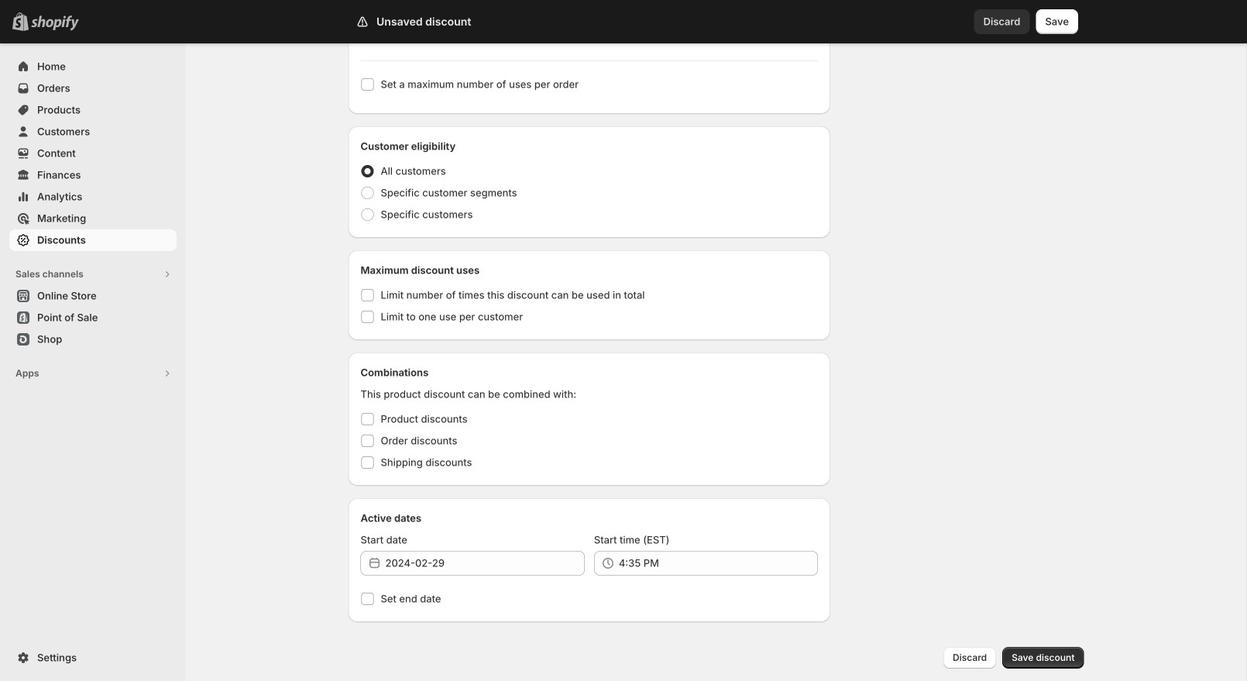 Task type: describe. For each thing, give the bounding box(es) containing it.
Enter time text field
[[619, 551, 818, 576]]



Task type: vqa. For each thing, say whether or not it's contained in the screenshot.
Add your first product group
no



Task type: locate. For each thing, give the bounding box(es) containing it.
shopify image
[[31, 15, 79, 31]]

YYYY-MM-DD text field
[[385, 551, 585, 576]]



